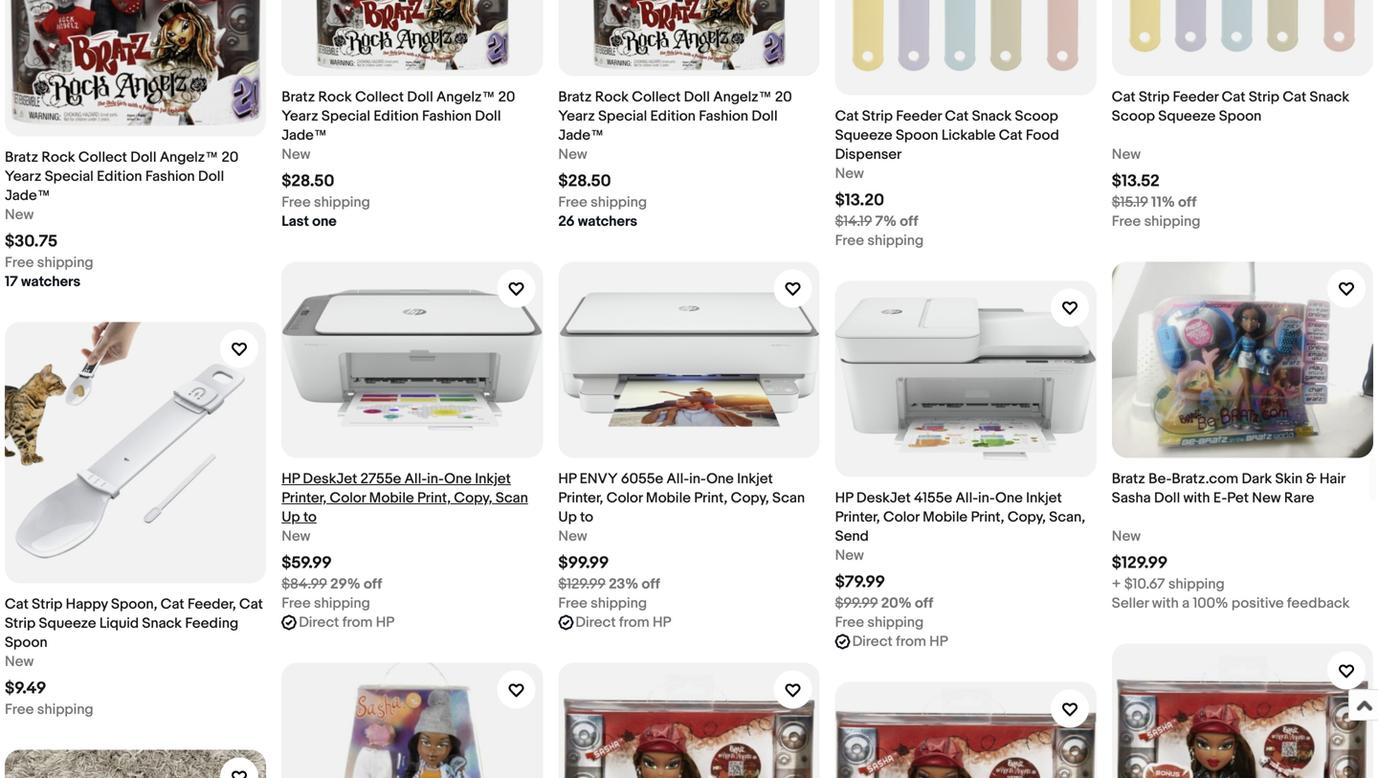 Task type: describe. For each thing, give the bounding box(es) containing it.
shipping inside 'bratz rock collect doll angelz™ 20 yearz special edition fashion doll jade™ new $28.50 free shipping last one'
[[314, 194, 370, 211]]

copy, for $79.99
[[1008, 509, 1046, 526]]

23%
[[609, 576, 639, 593]]

new text field for $13.20
[[835, 164, 864, 183]]

new inside bratz rock collect doll angelz™ 20 yearz special edition fashion doll jade™ new $30.75 free shipping 17 watchers
[[5, 206, 34, 223]]

collect for bratz rock collect doll angelz™ 20 yearz special edition fashion doll jade™ new $30.75 free shipping 17 watchers
[[78, 149, 127, 166]]

special for bratz rock collect doll angelz™ 20 yearz special edition fashion doll jade™ new $28.50 free shipping last one
[[321, 108, 370, 125]]

free inside hp deskjet 2755e all-in-one inkjet printer, color mobile print, copy, scan up to new $59.99 $84.99 29% off free shipping
[[282, 595, 311, 612]]

bratz.com
[[1172, 470, 1239, 488]]

skin
[[1275, 470, 1303, 488]]

one
[[312, 213, 337, 230]]

print, for $79.99
[[971, 509, 1004, 526]]

mobile for $59.99
[[369, 489, 414, 507]]

jade™ for bratz rock collect doll angelz™ 20 yearz special edition fashion doll jade™ new $28.50 free shipping last one
[[282, 127, 327, 144]]

inkjet for $59.99
[[475, 470, 511, 488]]

scan for $99.99
[[772, 489, 805, 507]]

free inside new $13.52 $15.19 11% off free shipping
[[1112, 213, 1141, 230]]

one for $99.99
[[706, 470, 734, 488]]

free inside 'bratz rock collect doll angelz™ 20 yearz special edition fashion doll jade™ new $28.50 free shipping last one'
[[282, 194, 311, 211]]

free shipping text field down the $9.49
[[5, 700, 93, 719]]

previous price $15.19 11% off text field
[[1112, 193, 1197, 212]]

new text field for $28.50
[[282, 145, 311, 164]]

new inside bratz rock collect doll angelz™ 20 yearz special edition fashion doll jade™ new $28.50 free shipping 26 watchers
[[558, 146, 587, 163]]

spoon inside cat strip feeder cat strip cat snack scoop squeeze spoon
[[1219, 108, 1262, 125]]

strip for cat strip happy spoon, cat feeder, cat strip squeeze liquid snack feeding spoon new $9.49 free shipping
[[32, 596, 63, 613]]

+ $10.67 shipping text field
[[1112, 575, 1225, 594]]

shipping inside new $13.52 $15.19 11% off free shipping
[[1144, 213, 1201, 230]]

direct from hp text field for $99.99
[[852, 632, 948, 651]]

color for $79.99
[[883, 509, 920, 526]]

snack inside cat strip happy spoon, cat feeder, cat strip squeeze liquid snack feeding spoon new $9.49 free shipping
[[142, 615, 182, 632]]

$9.49 text field
[[5, 679, 46, 699]]

happy
[[66, 596, 108, 613]]

$28.50 text field for bratz rock collect doll angelz™ 20 yearz special edition fashion doll jade™ new $28.50 free shipping 26 watchers
[[558, 171, 611, 191]]

free inside hp deskjet 4155e all-in-one inkjet printer, color mobile print, copy, scan, send new $79.99 $99.99 20% off free shipping
[[835, 614, 864, 631]]

special for bratz rock collect doll angelz™ 20 yearz special edition fashion doll jade™ new $30.75 free shipping 17 watchers
[[45, 168, 94, 185]]

deskjet for $79.99
[[856, 489, 911, 507]]

off inside cat strip feeder cat snack scoop squeeze spoon lickable cat food dispenser new $13.20 $14.19 7% off free shipping
[[900, 213, 918, 230]]

shipping inside cat strip feeder cat snack scoop squeeze spoon lickable cat food dispenser new $13.20 $14.19 7% off free shipping
[[867, 232, 924, 249]]

bratz for bratz rock collect doll angelz™ 20 yearz special edition fashion doll jade™ new $28.50 free shipping last one
[[282, 88, 315, 106]]

hp down previous price $99.99 20% off text field
[[930, 633, 948, 650]]

spoon inside cat strip happy spoon, cat feeder, cat strip squeeze liquid snack feeding spoon new $9.49 free shipping
[[5, 634, 47, 651]]

copy, for $59.99
[[454, 489, 492, 507]]

$28.50 for bratz rock collect doll angelz™ 20 yearz special edition fashion doll jade™ new $28.50 free shipping last one
[[282, 171, 334, 191]]

shipping inside hp deskjet 4155e all-in-one inkjet printer, color mobile print, copy, scan, send new $79.99 $99.99 20% off free shipping
[[867, 614, 924, 631]]

bratz rock collect doll angelz™ 20 yearz special edition fashion doll jade™ new $28.50 free shipping 26 watchers
[[558, 88, 792, 230]]

from for $99.99
[[619, 614, 650, 631]]

$14.19
[[835, 213, 872, 230]]

pet
[[1227, 489, 1249, 507]]

new text field for $9.49
[[5, 652, 34, 672]]

hp envy 6055e all-in-one inkjet printer, color mobile print, copy, scan up to new $99.99 $129.99 23% off free shipping
[[558, 470, 805, 612]]

envy
[[580, 470, 618, 488]]

feeder for cat strip feeder cat strip cat snack scoop squeeze spoon
[[1173, 88, 1219, 106]]

edition for bratz rock collect doll angelz™ 20 yearz special edition fashion doll jade™ new $28.50 free shipping last one
[[374, 108, 419, 125]]

scan for $59.99
[[496, 489, 528, 507]]

off inside hp deskjet 2755e all-in-one inkjet printer, color mobile print, copy, scan up to new $59.99 $84.99 29% off free shipping
[[364, 576, 382, 593]]

$84.99
[[282, 576, 327, 593]]

$28.50 text field for bratz rock collect doll angelz™ 20 yearz special edition fashion doll jade™ new $28.50 free shipping last one
[[282, 171, 334, 191]]

$28.50 for bratz rock collect doll angelz™ 20 yearz special edition fashion doll jade™ new $28.50 free shipping 26 watchers
[[558, 171, 611, 191]]

17 watchers text field
[[5, 272, 81, 291]]

cat strip feeder cat snack scoop squeeze spoon lickable cat food dispenser new $13.20 $14.19 7% off free shipping
[[835, 108, 1059, 249]]

seller
[[1112, 595, 1149, 612]]

rare
[[1284, 489, 1315, 507]]

off inside 'hp envy 6055e all-in-one inkjet printer, color mobile print, copy, scan up to new $99.99 $129.99 23% off free shipping'
[[642, 576, 660, 593]]

feedback
[[1287, 595, 1350, 612]]

printer, for $59.99
[[282, 489, 327, 507]]

new inside 'bratz rock collect doll angelz™ 20 yearz special edition fashion doll jade™ new $28.50 free shipping last one'
[[282, 146, 311, 163]]

free inside 'hp envy 6055e all-in-one inkjet printer, color mobile print, copy, scan up to new $99.99 $129.99 23% off free shipping'
[[558, 595, 587, 612]]

previous price $14.19 7% off text field
[[835, 212, 918, 231]]

copy, for $99.99
[[731, 489, 769, 507]]

squeeze for cat strip happy spoon, cat feeder, cat strip squeeze liquid snack feeding spoon new $9.49 free shipping
[[39, 615, 96, 632]]

26 watchers text field
[[558, 212, 637, 231]]

$129.99 inside 'hp envy 6055e all-in-one inkjet printer, color mobile print, copy, scan up to new $99.99 $129.99 23% off free shipping'
[[558, 576, 606, 593]]

100%
[[1193, 595, 1228, 612]]

26
[[558, 213, 575, 230]]

positive
[[1232, 595, 1284, 612]]

in- for $59.99
[[427, 470, 444, 488]]

off inside new $13.52 $15.19 11% off free shipping
[[1178, 194, 1197, 211]]

Direct from HP text field
[[576, 613, 671, 632]]

$13.52
[[1112, 171, 1160, 191]]

edition for bratz rock collect doll angelz™ 20 yearz special edition fashion doll jade™ new $30.75 free shipping 17 watchers
[[97, 168, 142, 185]]

shipping inside 'hp envy 6055e all-in-one inkjet printer, color mobile print, copy, scan up to new $99.99 $129.99 23% off free shipping'
[[591, 595, 647, 612]]

20 for bratz rock collect doll angelz™ 20 yearz special edition fashion doll jade™ new $30.75 free shipping 17 watchers
[[222, 149, 239, 166]]

deskjet for new
[[303, 470, 357, 488]]

+
[[1112, 576, 1121, 593]]

one for $59.99
[[444, 470, 472, 488]]

shipping inside hp deskjet 2755e all-in-one inkjet printer, color mobile print, copy, scan up to new $59.99 $84.99 29% off free shipping
[[314, 595, 370, 612]]

hp deskjet 4155e all-in-one inkjet printer, color mobile print, copy, scan, send new $79.99 $99.99 20% off free shipping
[[835, 489, 1085, 631]]

$129.99 inside new $129.99 + $10.67 shipping seller with a 100% positive feedback
[[1112, 553, 1168, 573]]

hp inside text field
[[653, 614, 671, 631]]

mobile for $99.99
[[646, 489, 691, 507]]

fashion for bratz rock collect doll angelz™ 20 yearz special edition fashion doll jade™ new $30.75 free shipping 17 watchers
[[145, 168, 195, 185]]

food
[[1026, 127, 1059, 144]]

bratz for bratz rock collect doll angelz™ 20 yearz special edition fashion doll jade™ new $28.50 free shipping 26 watchers
[[558, 88, 592, 106]]

all- for $99.99
[[667, 470, 689, 488]]

color for $99.99
[[607, 489, 643, 507]]

feeder,
[[188, 596, 236, 613]]

$99.99 for $79.99
[[835, 595, 878, 612]]

&
[[1306, 470, 1317, 488]]

scan,
[[1049, 509, 1085, 526]]

free inside cat strip happy spoon, cat feeder, cat strip squeeze liquid snack feeding spoon new $9.49 free shipping
[[5, 701, 34, 718]]

direct for $79.99
[[852, 633, 893, 650]]

$9.49
[[5, 679, 46, 699]]

new $13.52 $15.19 11% off free shipping
[[1112, 146, 1201, 230]]

free inside cat strip feeder cat snack scoop squeeze spoon lickable cat food dispenser new $13.20 $14.19 7% off free shipping
[[835, 232, 864, 249]]

special for bratz rock collect doll angelz™ 20 yearz special edition fashion doll jade™ new $28.50 free shipping 26 watchers
[[598, 108, 647, 125]]

rock for bratz rock collect doll angelz™ 20 yearz special edition fashion doll jade™ new $28.50 free shipping last one
[[318, 88, 352, 106]]

direct for $59.99
[[299, 614, 339, 631]]

$59.99
[[282, 553, 332, 573]]

one for $79.99
[[995, 489, 1023, 507]]

mobile for $79.99
[[923, 509, 968, 526]]

printer, for $79.99
[[835, 509, 880, 526]]

yearz for bratz rock collect doll angelz™ 20 yearz special edition fashion doll jade™ new $28.50 free shipping 26 watchers
[[558, 108, 595, 125]]

angelz™ for bratz rock collect doll angelz™ 20 yearz special edition fashion doll jade™ new $28.50 free shipping 26 watchers
[[713, 88, 772, 106]]

new $129.99 + $10.67 shipping seller with a 100% positive feedback
[[1112, 528, 1350, 612]]

watchers for $28.50
[[578, 213, 637, 230]]

rock for bratz rock collect doll angelz™ 20 yearz special edition fashion doll jade™ new $28.50 free shipping 26 watchers
[[595, 88, 629, 106]]

watchers for $30.75
[[21, 273, 81, 290]]

$59.99 text field
[[282, 553, 332, 573]]

fashion for bratz rock collect doll angelz™ 20 yearz special edition fashion doll jade™ new $28.50 free shipping 26 watchers
[[699, 108, 749, 125]]

squeeze inside cat strip feeder cat snack scoop squeeze spoon lickable cat food dispenser new $13.20 $14.19 7% off free shipping
[[835, 127, 893, 144]]

new inside hp deskjet 2755e all-in-one inkjet printer, color mobile print, copy, scan up to new $59.99 $84.99 29% off free shipping
[[282, 528, 311, 545]]

free inside bratz rock collect doll angelz™ 20 yearz special edition fashion doll jade™ new $30.75 free shipping 17 watchers
[[5, 254, 34, 271]]

free shipping text field up 26
[[558, 193, 647, 212]]

spoon inside cat strip feeder cat snack scoop squeeze spoon lickable cat food dispenser new $13.20 $14.19 7% off free shipping
[[896, 127, 938, 144]]

collect for bratz rock collect doll angelz™ 20 yearz special edition fashion doll jade™ new $28.50 free shipping last one
[[355, 88, 404, 106]]

1 horizontal spatial free shipping text field
[[1112, 212, 1201, 231]]

new inside bratz be-bratz.com dark skin & hair sasha doll with e-pet new rare
[[1252, 489, 1281, 507]]

to for $99.99
[[580, 509, 593, 526]]

new inside hp deskjet 4155e all-in-one inkjet printer, color mobile print, copy, scan, send new $79.99 $99.99 20% off free shipping
[[835, 547, 864, 564]]

to for $59.99
[[303, 509, 317, 526]]

shipping inside cat strip happy spoon, cat feeder, cat strip squeeze liquid snack feeding spoon new $9.49 free shipping
[[37, 701, 93, 718]]

4155e
[[914, 489, 952, 507]]



Task type: locate. For each thing, give the bounding box(es) containing it.
watchers inside bratz rock collect doll angelz™ 20 yearz special edition fashion doll jade™ new $30.75 free shipping 17 watchers
[[21, 273, 81, 290]]

1 $28.50 text field from the left
[[558, 171, 611, 191]]

$129.99
[[1112, 553, 1168, 573], [558, 576, 606, 593]]

$28.50
[[558, 171, 611, 191], [282, 171, 334, 191]]

scoop
[[1015, 108, 1058, 125], [1112, 108, 1155, 125]]

from down the 23%
[[619, 614, 650, 631]]

all- for $59.99
[[405, 470, 427, 488]]

free down the $15.19
[[1112, 213, 1141, 230]]

direct from hp text field down 29%
[[299, 613, 395, 632]]

shipping up a
[[1168, 576, 1225, 593]]

free shipping text field down the 23%
[[558, 594, 647, 613]]

shipping down 11% at the top right
[[1144, 213, 1201, 230]]

1 horizontal spatial from
[[619, 614, 650, 631]]

1 horizontal spatial collect
[[355, 88, 404, 106]]

color down 4155e
[[883, 509, 920, 526]]

yearz inside bratz rock collect doll angelz™ 20 yearz special edition fashion doll jade™ new $30.75 free shipping 17 watchers
[[5, 168, 41, 185]]

1 vertical spatial $129.99
[[558, 576, 606, 593]]

printer, inside hp deskjet 4155e all-in-one inkjet printer, color mobile print, copy, scan, send new $79.99 $99.99 20% off free shipping
[[835, 509, 880, 526]]

bratz inside bratz rock collect doll angelz™ 20 yearz special edition fashion doll jade™ new $30.75 free shipping 17 watchers
[[5, 149, 38, 166]]

direct from hp down 20%
[[852, 633, 948, 650]]

with inside new $129.99 + $10.67 shipping seller with a 100% positive feedback
[[1152, 595, 1179, 612]]

copy, inside hp deskjet 4155e all-in-one inkjet printer, color mobile print, copy, scan, send new $79.99 $99.99 20% off free shipping
[[1008, 509, 1046, 526]]

bratz inside bratz be-bratz.com dark skin & hair sasha doll with e-pet new rare
[[1112, 470, 1145, 488]]

1 horizontal spatial $28.50
[[558, 171, 611, 191]]

0 horizontal spatial 20
[[222, 149, 239, 166]]

squeeze
[[1158, 108, 1216, 125], [835, 127, 893, 144], [39, 615, 96, 632]]

free shipping text field up one
[[282, 193, 370, 212]]

new up $129.99 text box
[[1112, 528, 1141, 545]]

1 horizontal spatial scan
[[772, 489, 805, 507]]

new text field for $79.99
[[835, 546, 864, 565]]

angelz™ for bratz rock collect doll angelz™ 20 yearz special edition fashion doll jade™ new $28.50 free shipping last one
[[436, 88, 495, 106]]

$129.99 down $99.99 text field
[[558, 576, 606, 593]]

2 horizontal spatial special
[[598, 108, 647, 125]]

2 horizontal spatial in-
[[978, 489, 995, 507]]

1 horizontal spatial $99.99
[[835, 595, 878, 612]]

new text field up $59.99 text box on the left bottom
[[282, 527, 311, 546]]

free
[[558, 194, 587, 211], [282, 194, 311, 211], [1112, 213, 1141, 230], [835, 232, 864, 249], [5, 254, 34, 271], [558, 595, 587, 612], [282, 595, 311, 612], [835, 614, 864, 631], [5, 701, 34, 718]]

new inside new $13.52 $15.19 11% off free shipping
[[1112, 146, 1141, 163]]

fashion inside bratz rock collect doll angelz™ 20 yearz special edition fashion doll jade™ new $28.50 free shipping 26 watchers
[[699, 108, 749, 125]]

fashion for bratz rock collect doll angelz™ 20 yearz special edition fashion doll jade™ new $28.50 free shipping last one
[[422, 108, 472, 125]]

mobile inside 'hp envy 6055e all-in-one inkjet printer, color mobile print, copy, scan up to new $99.99 $129.99 23% off free shipping'
[[646, 489, 691, 507]]

rock inside bratz rock collect doll angelz™ 20 yearz special edition fashion doll jade™ new $28.50 free shipping 26 watchers
[[595, 88, 629, 106]]

mobile inside hp deskjet 4155e all-in-one inkjet printer, color mobile print, copy, scan, send new $79.99 $99.99 20% off free shipping
[[923, 509, 968, 526]]

free shipping text field down 11% at the top right
[[1112, 212, 1201, 231]]

angelz™ for bratz rock collect doll angelz™ 20 yearz special edition fashion doll jade™ new $30.75 free shipping 17 watchers
[[160, 149, 218, 166]]

20 for bratz rock collect doll angelz™ 20 yearz special edition fashion doll jade™ new $28.50 free shipping 26 watchers
[[775, 88, 792, 106]]

0 horizontal spatial all-
[[405, 470, 427, 488]]

shipping down 7%
[[867, 232, 924, 249]]

0 horizontal spatial $129.99
[[558, 576, 606, 593]]

color
[[607, 489, 643, 507], [330, 489, 366, 507], [883, 509, 920, 526]]

inkjet for $99.99
[[737, 470, 773, 488]]

0 horizontal spatial collect
[[78, 149, 127, 166]]

yearz for bratz rock collect doll angelz™ 20 yearz special edition fashion doll jade™ new $28.50 free shipping last one
[[282, 108, 318, 125]]

$15.19
[[1112, 194, 1148, 211]]

New text field
[[282, 145, 311, 164], [1112, 145, 1141, 164], [835, 164, 864, 183], [282, 527, 311, 546]]

1 horizontal spatial color
[[607, 489, 643, 507]]

deskjet
[[303, 470, 357, 488], [856, 489, 911, 507]]

new text field for $129.99
[[1112, 527, 1141, 546]]

new text field up $129.99 text box
[[1112, 527, 1141, 546]]

$99.99 up 'previous price $129.99 23% off' text field
[[558, 553, 609, 573]]

deskjet inside hp deskjet 2755e all-in-one inkjet printer, color mobile print, copy, scan up to new $59.99 $84.99 29% off free shipping
[[303, 470, 357, 488]]

0 horizontal spatial fashion
[[145, 168, 195, 185]]

new inside 'hp envy 6055e all-in-one inkjet printer, color mobile print, copy, scan up to new $99.99 $129.99 23% off free shipping'
[[558, 528, 587, 545]]

1 vertical spatial feeder
[[896, 108, 942, 125]]

jade™ inside 'bratz rock collect doll angelz™ 20 yearz special edition fashion doll jade™ new $28.50 free shipping last one'
[[282, 127, 327, 144]]

new inside cat strip feeder cat snack scoop squeeze spoon lickable cat food dispenser new $13.20 $14.19 7% off free shipping
[[835, 165, 864, 182]]

previous price $84.99 29% off text field
[[282, 575, 382, 594]]

0 horizontal spatial jade™
[[5, 187, 50, 204]]

scan inside hp deskjet 2755e all-in-one inkjet printer, color mobile print, copy, scan up to new $59.99 $84.99 29% off free shipping
[[496, 489, 528, 507]]

edition inside bratz rock collect doll angelz™ 20 yearz special edition fashion doll jade™ new $30.75 free shipping 17 watchers
[[97, 168, 142, 185]]

Seller with a 100% positive feedback text field
[[1112, 594, 1350, 613]]

angelz™
[[713, 88, 772, 106], [436, 88, 495, 106], [160, 149, 218, 166]]

1 scan from the left
[[772, 489, 805, 507]]

strip for cat strip feeder cat strip cat snack scoop squeeze spoon
[[1139, 88, 1170, 106]]

$99.99 down $79.99
[[835, 595, 878, 612]]

1 horizontal spatial jade™
[[282, 127, 327, 144]]

color down 6055e
[[607, 489, 643, 507]]

snack inside cat strip feeder cat strip cat snack scoop squeeze spoon
[[1310, 88, 1350, 106]]

new up the $13.52 text box
[[1112, 146, 1141, 163]]

cat
[[1112, 88, 1136, 106], [1222, 88, 1246, 106], [1283, 88, 1307, 106], [835, 108, 859, 125], [945, 108, 969, 125], [999, 127, 1023, 144], [5, 596, 29, 613], [161, 596, 184, 613], [239, 596, 263, 613]]

2 horizontal spatial yearz
[[558, 108, 595, 125]]

new
[[558, 146, 587, 163], [282, 146, 311, 163], [1112, 146, 1141, 163], [835, 165, 864, 182], [5, 206, 34, 223], [1252, 489, 1281, 507], [558, 528, 587, 545], [282, 528, 311, 545], [1112, 528, 1141, 545], [835, 547, 864, 564], [5, 653, 34, 671]]

29%
[[330, 576, 361, 593]]

1 horizontal spatial angelz™
[[436, 88, 495, 106]]

2 horizontal spatial edition
[[650, 108, 696, 125]]

0 vertical spatial spoon
[[1219, 108, 1262, 125]]

1 vertical spatial deskjet
[[856, 489, 911, 507]]

in- for $99.99
[[689, 470, 706, 488]]

2 horizontal spatial 20
[[775, 88, 792, 106]]

edition for bratz rock collect doll angelz™ 20 yearz special edition fashion doll jade™ new $28.50 free shipping 26 watchers
[[650, 108, 696, 125]]

jade™
[[558, 127, 604, 144], [282, 127, 327, 144], [5, 187, 50, 204]]

1 $28.50 from the left
[[558, 171, 611, 191]]

angelz™ inside bratz rock collect doll angelz™ 20 yearz special edition fashion doll jade™ new $28.50 free shipping 26 watchers
[[713, 88, 772, 106]]

1 horizontal spatial fashion
[[422, 108, 472, 125]]

dark
[[1242, 470, 1272, 488]]

one inside 'hp envy 6055e all-in-one inkjet printer, color mobile print, copy, scan up to new $99.99 $129.99 23% off free shipping'
[[706, 470, 734, 488]]

deskjet inside hp deskjet 4155e all-in-one inkjet printer, color mobile print, copy, scan, send new $79.99 $99.99 20% off free shipping
[[856, 489, 911, 507]]

$129.99 text field
[[1112, 553, 1168, 573]]

direct from hp for $99.99
[[576, 614, 671, 631]]

from down 29%
[[342, 614, 373, 631]]

1 horizontal spatial feeder
[[1173, 88, 1219, 106]]

0 horizontal spatial direct
[[299, 614, 339, 631]]

a
[[1182, 595, 1190, 612]]

hp inside 'hp envy 6055e all-in-one inkjet printer, color mobile print, copy, scan up to new $99.99 $129.99 23% off free shipping'
[[558, 470, 576, 488]]

0 vertical spatial snack
[[1310, 88, 1350, 106]]

2 horizontal spatial direct
[[852, 633, 893, 650]]

off
[[1178, 194, 1197, 211], [900, 213, 918, 230], [642, 576, 660, 593], [364, 576, 382, 593], [915, 595, 933, 612]]

angelz™ inside 'bratz rock collect doll angelz™ 20 yearz special edition fashion doll jade™ new $28.50 free shipping last one'
[[436, 88, 495, 106]]

from for $59.99
[[342, 614, 373, 631]]

yearz
[[558, 108, 595, 125], [282, 108, 318, 125], [5, 168, 41, 185]]

shipping down $9.49 text field
[[37, 701, 93, 718]]

1 vertical spatial free shipping text field
[[5, 253, 93, 272]]

hp left envy
[[558, 470, 576, 488]]

$28.50 up last one 'text field'
[[282, 171, 334, 191]]

hp down 'previous price $129.99 23% off' text field
[[653, 614, 671, 631]]

new text field up $99.99 text field
[[558, 527, 587, 546]]

feeder for cat strip feeder cat snack scoop squeeze spoon lickable cat food dispenser new $13.20 $14.19 7% off free shipping
[[896, 108, 942, 125]]

all- inside hp deskjet 2755e all-in-one inkjet printer, color mobile print, copy, scan up to new $59.99 $84.99 29% off free shipping
[[405, 470, 427, 488]]

$129.99 up the $10.67
[[1112, 553, 1168, 573]]

inkjet inside hp deskjet 2755e all-in-one inkjet printer, color mobile print, copy, scan up to new $59.99 $84.99 29% off free shipping
[[475, 470, 511, 488]]

0 horizontal spatial to
[[303, 509, 317, 526]]

0 vertical spatial feeder
[[1173, 88, 1219, 106]]

cat strip happy spoon, cat feeder, cat strip squeeze liquid snack feeding spoon new $9.49 free shipping
[[5, 596, 263, 718]]

free down $14.19
[[835, 232, 864, 249]]

printer, up $59.99 text box on the left bottom
[[282, 489, 327, 507]]

print,
[[694, 489, 728, 507], [417, 489, 451, 507], [971, 509, 1004, 526]]

shipping inside new $129.99 + $10.67 shipping seller with a 100% positive feedback
[[1168, 576, 1225, 593]]

in- inside 'hp envy 6055e all-in-one inkjet printer, color mobile print, copy, scan up to new $99.99 $129.99 23% off free shipping'
[[689, 470, 706, 488]]

in- right 4155e
[[978, 489, 995, 507]]

new inside new $129.99 + $10.67 shipping seller with a 100% positive feedback
[[1112, 528, 1141, 545]]

yearz inside 'bratz rock collect doll angelz™ 20 yearz special edition fashion doll jade™ new $28.50 free shipping last one'
[[282, 108, 318, 125]]

from
[[619, 614, 650, 631], [342, 614, 373, 631], [896, 633, 926, 650]]

2 to from the left
[[303, 509, 317, 526]]

1 vertical spatial snack
[[972, 108, 1012, 125]]

spoon,
[[111, 596, 157, 613]]

snack
[[1310, 88, 1350, 106], [972, 108, 1012, 125], [142, 615, 182, 632]]

direct from hp
[[576, 614, 671, 631], [299, 614, 395, 631], [852, 633, 948, 650]]

1 horizontal spatial special
[[321, 108, 370, 125]]

bratz for bratz rock collect doll angelz™ 20 yearz special edition fashion doll jade™ new $30.75 free shipping 17 watchers
[[5, 149, 38, 166]]

yearz inside bratz rock collect doll angelz™ 20 yearz special edition fashion doll jade™ new $28.50 free shipping 26 watchers
[[558, 108, 595, 125]]

1 horizontal spatial mobile
[[646, 489, 691, 507]]

direct from hp down 29%
[[299, 614, 395, 631]]

one right the 2755e
[[444, 470, 472, 488]]

inkjet
[[737, 470, 773, 488], [475, 470, 511, 488], [1026, 489, 1062, 507]]

0 horizontal spatial edition
[[97, 168, 142, 185]]

to inside 'hp envy 6055e all-in-one inkjet printer, color mobile print, copy, scan up to new $99.99 $129.99 23% off free shipping'
[[580, 509, 593, 526]]

rock for bratz rock collect doll angelz™ 20 yearz special edition fashion doll jade™ new $30.75 free shipping 17 watchers
[[41, 149, 75, 166]]

1 horizontal spatial in-
[[689, 470, 706, 488]]

off right 20%
[[915, 595, 933, 612]]

1 vertical spatial watchers
[[21, 273, 81, 290]]

0 horizontal spatial spoon
[[5, 634, 47, 651]]

free down previous price $99.99 20% off text field
[[835, 614, 864, 631]]

bratz
[[558, 88, 592, 106], [282, 88, 315, 106], [5, 149, 38, 166], [1112, 470, 1145, 488]]

all- right 6055e
[[667, 470, 689, 488]]

0 vertical spatial free shipping text field
[[1112, 212, 1201, 231]]

jade™ up $30.75 text box
[[5, 187, 50, 204]]

hp deskjet 2755e all-in-one inkjet printer, color mobile print, copy, scan up to new $59.99 $84.99 29% off free shipping
[[282, 470, 528, 612]]

Last one text field
[[282, 212, 337, 231]]

2 $28.50 from the left
[[282, 171, 334, 191]]

$99.99 inside hp deskjet 4155e all-in-one inkjet printer, color mobile print, copy, scan, send new $79.99 $99.99 20% off free shipping
[[835, 595, 878, 612]]

all- right the 2755e
[[405, 470, 427, 488]]

2 horizontal spatial color
[[883, 509, 920, 526]]

7%
[[875, 213, 897, 230]]

printer, inside 'hp envy 6055e all-in-one inkjet printer, color mobile print, copy, scan up to new $99.99 $129.99 23% off free shipping'
[[558, 489, 603, 507]]

1 horizontal spatial yearz
[[282, 108, 318, 125]]

0 horizontal spatial free shipping text field
[[5, 253, 93, 272]]

Free shipping text field
[[558, 193, 647, 212], [282, 193, 370, 212], [835, 231, 924, 250], [558, 594, 647, 613], [282, 594, 370, 613], [835, 613, 924, 632], [5, 700, 93, 719]]

with down bratz.com
[[1184, 489, 1210, 507]]

2 horizontal spatial print,
[[971, 509, 1004, 526]]

off right the 23%
[[642, 576, 660, 593]]

$99.99
[[558, 553, 609, 573], [835, 595, 878, 612]]

jade™ up last one 'text field'
[[282, 127, 327, 144]]

0 horizontal spatial one
[[444, 470, 472, 488]]

shipping inside bratz rock collect doll angelz™ 20 yearz special edition fashion doll jade™ new $30.75 free shipping 17 watchers
[[37, 254, 93, 271]]

direct down previous price $99.99 20% off text field
[[852, 633, 893, 650]]

up up $59.99 text box on the left bottom
[[282, 509, 300, 526]]

in-
[[689, 470, 706, 488], [427, 470, 444, 488], [978, 489, 995, 507]]

print, inside 'hp envy 6055e all-in-one inkjet printer, color mobile print, copy, scan up to new $99.99 $129.99 23% off free shipping'
[[694, 489, 728, 507]]

1 horizontal spatial direct from hp text field
[[852, 632, 948, 651]]

new inside cat strip happy spoon, cat feeder, cat strip squeeze liquid snack feeding spoon new $9.49 free shipping
[[5, 653, 34, 671]]

fashion inside bratz rock collect doll angelz™ 20 yearz special edition fashion doll jade™ new $30.75 free shipping 17 watchers
[[145, 168, 195, 185]]

hair
[[1320, 470, 1345, 488]]

print, inside hp deskjet 4155e all-in-one inkjet printer, color mobile print, copy, scan, send new $79.99 $99.99 20% off free shipping
[[971, 509, 1004, 526]]

to
[[580, 509, 593, 526], [303, 509, 317, 526]]

one right 4155e
[[995, 489, 1023, 507]]

scan inside 'hp envy 6055e all-in-one inkjet printer, color mobile print, copy, scan up to new $99.99 $129.99 23% off free shipping'
[[772, 489, 805, 507]]

direct down 'previous price $129.99 23% off' text field
[[576, 614, 616, 631]]

1 horizontal spatial to
[[580, 509, 593, 526]]

in- right 6055e
[[689, 470, 706, 488]]

0 horizontal spatial print,
[[417, 489, 451, 507]]

1 horizontal spatial spoon
[[896, 127, 938, 144]]

2 horizontal spatial direct from hp
[[852, 633, 948, 650]]

0 horizontal spatial yearz
[[5, 168, 41, 185]]

printer, inside hp deskjet 2755e all-in-one inkjet printer, color mobile print, copy, scan up to new $59.99 $84.99 29% off free shipping
[[282, 489, 327, 507]]

rock inside bratz rock collect doll angelz™ 20 yearz special edition fashion doll jade™ new $30.75 free shipping 17 watchers
[[41, 149, 75, 166]]

hp inside hp deskjet 2755e all-in-one inkjet printer, color mobile print, copy, scan up to new $59.99 $84.99 29% off free shipping
[[282, 470, 300, 488]]

free shipping text field down 20%
[[835, 613, 924, 632]]

direct from hp text field down 20%
[[852, 632, 948, 651]]

0 vertical spatial $99.99
[[558, 553, 609, 573]]

0 horizontal spatial copy,
[[454, 489, 492, 507]]

$28.50 text field up 26 watchers text box
[[558, 171, 611, 191]]

1 horizontal spatial squeeze
[[835, 127, 893, 144]]

snack inside cat strip feeder cat snack scoop squeeze spoon lickable cat food dispenser new $13.20 $14.19 7% off free shipping
[[972, 108, 1012, 125]]

2 scoop from the left
[[1112, 108, 1155, 125]]

direct from hp for $79.99
[[852, 633, 948, 650]]

cat strip feeder cat strip cat snack scoop squeeze spoon
[[1112, 88, 1350, 125]]

squeeze down happy
[[39, 615, 96, 632]]

free up 17 on the left
[[5, 254, 34, 271]]

special inside bratz rock collect doll angelz™ 20 yearz special edition fashion doll jade™ new $30.75 free shipping 17 watchers
[[45, 168, 94, 185]]

free shipping text field down "$30.75"
[[5, 253, 93, 272]]

2 scan from the left
[[496, 489, 528, 507]]

in- right the 2755e
[[427, 470, 444, 488]]

inkjet for $79.99
[[1026, 489, 1062, 507]]

feeding
[[185, 615, 239, 632]]

0 horizontal spatial $28.50
[[282, 171, 334, 191]]

previous price $99.99 20% off text field
[[835, 594, 933, 613]]

shipping up direct from hp text field
[[591, 595, 647, 612]]

new text field for $99.99
[[558, 527, 587, 546]]

last
[[282, 213, 309, 230]]

send
[[835, 528, 869, 545]]

2 horizontal spatial jade™
[[558, 127, 604, 144]]

0 horizontal spatial deskjet
[[303, 470, 357, 488]]

rock
[[595, 88, 629, 106], [318, 88, 352, 106], [41, 149, 75, 166]]

printer, for $99.99
[[558, 489, 603, 507]]

0 horizontal spatial feeder
[[896, 108, 942, 125]]

rock inside 'bratz rock collect doll angelz™ 20 yearz special edition fashion doll jade™ new $28.50 free shipping last one'
[[318, 88, 352, 106]]

off right 7%
[[900, 213, 918, 230]]

1 horizontal spatial all-
[[667, 470, 689, 488]]

direct inside text field
[[576, 614, 616, 631]]

$28.50 up 26 watchers text box
[[558, 171, 611, 191]]

hp up $59.99 text box on the left bottom
[[282, 470, 300, 488]]

$30.75
[[5, 232, 58, 252]]

shipping up one
[[314, 194, 370, 211]]

1 vertical spatial with
[[1152, 595, 1179, 612]]

direct for $99.99
[[576, 614, 616, 631]]

17
[[5, 273, 18, 290]]

one inside hp deskjet 4155e all-in-one inkjet printer, color mobile print, copy, scan, send new $79.99 $99.99 20% off free shipping
[[995, 489, 1023, 507]]

feeder inside cat strip feeder cat strip cat snack scoop squeeze spoon
[[1173, 88, 1219, 106]]

previous price $129.99 23% off text field
[[558, 575, 660, 594]]

dispenser
[[835, 146, 902, 163]]

1 up from the left
[[558, 509, 577, 526]]

jade™ for bratz rock collect doll angelz™ 20 yearz special edition fashion doll jade™ new $28.50 free shipping 26 watchers
[[558, 127, 604, 144]]

0 vertical spatial deskjet
[[303, 470, 357, 488]]

1 horizontal spatial print,
[[694, 489, 728, 507]]

1 horizontal spatial edition
[[374, 108, 419, 125]]

2 horizontal spatial snack
[[1310, 88, 1350, 106]]

free down 'previous price $129.99 23% off' text field
[[558, 595, 587, 612]]

e-
[[1214, 489, 1227, 507]]

color for $59.99
[[330, 489, 366, 507]]

jade™ for bratz rock collect doll angelz™ 20 yearz special edition fashion doll jade™ new $30.75 free shipping 17 watchers
[[5, 187, 50, 204]]

watchers
[[578, 213, 637, 230], [21, 273, 81, 290]]

collect inside bratz rock collect doll angelz™ 20 yearz special edition fashion doll jade™ new $28.50 free shipping 26 watchers
[[632, 88, 681, 106]]

edition
[[650, 108, 696, 125], [374, 108, 419, 125], [97, 168, 142, 185]]

copy,
[[731, 489, 769, 507], [454, 489, 492, 507], [1008, 509, 1046, 526]]

bratz rock collect doll angelz™ 20 yearz special edition fashion doll jade™ new $30.75 free shipping 17 watchers
[[5, 149, 239, 290]]

from for $79.99
[[896, 633, 926, 650]]

$99.99 for new
[[558, 553, 609, 573]]

0 vertical spatial watchers
[[578, 213, 637, 230]]

$28.50 text field up last one 'text field'
[[282, 171, 334, 191]]

one right 6055e
[[706, 470, 734, 488]]

new down the send
[[835, 547, 864, 564]]

1 vertical spatial spoon
[[896, 127, 938, 144]]

$79.99
[[835, 572, 885, 592]]

$13.20 text field
[[835, 190, 884, 210]]

special
[[598, 108, 647, 125], [321, 108, 370, 125], [45, 168, 94, 185]]

one
[[706, 470, 734, 488], [444, 470, 472, 488], [995, 489, 1023, 507]]

collect for bratz rock collect doll angelz™ 20 yearz special edition fashion doll jade™ new $28.50 free shipping 26 watchers
[[632, 88, 681, 106]]

2 up from the left
[[282, 509, 300, 526]]

new text field for $59.99
[[282, 527, 311, 546]]

direct from hp down the 23%
[[576, 614, 671, 631]]

0 vertical spatial squeeze
[[1158, 108, 1216, 125]]

shipping inside bratz rock collect doll angelz™ 20 yearz special edition fashion doll jade™ new $28.50 free shipping 26 watchers
[[591, 194, 647, 211]]

0 horizontal spatial from
[[342, 614, 373, 631]]

new text field up the $13.52 text box
[[1112, 145, 1141, 164]]

all- for $79.99
[[956, 489, 978, 507]]

free up 26
[[558, 194, 587, 211]]

doll
[[684, 88, 710, 106], [407, 88, 433, 106], [752, 108, 778, 125], [475, 108, 501, 125], [130, 149, 156, 166], [198, 168, 224, 185], [1154, 489, 1180, 507]]

scoop up the $13.52 text box
[[1112, 108, 1155, 125]]

$28.50 inside bratz rock collect doll angelz™ 20 yearz special edition fashion doll jade™ new $28.50 free shipping 26 watchers
[[558, 171, 611, 191]]

sasha
[[1112, 489, 1151, 507]]

with down the + $10.67 shipping text field
[[1152, 595, 1179, 612]]

0 horizontal spatial rock
[[41, 149, 75, 166]]

free shipping text field down 29%
[[282, 594, 370, 613]]

0 horizontal spatial special
[[45, 168, 94, 185]]

0 horizontal spatial scoop
[[1015, 108, 1058, 125]]

new up $30.75 text box
[[5, 206, 34, 223]]

20 inside 'bratz rock collect doll angelz™ 20 yearz special edition fashion doll jade™ new $28.50 free shipping last one'
[[498, 88, 515, 106]]

watchers inside bratz rock collect doll angelz™ 20 yearz special edition fashion doll jade™ new $28.50 free shipping 26 watchers
[[578, 213, 637, 230]]

off inside hp deskjet 4155e all-in-one inkjet printer, color mobile print, copy, scan, send new $79.99 $99.99 20% off free shipping
[[915, 595, 933, 612]]

2 $28.50 text field from the left
[[282, 171, 334, 191]]

color down the 2755e
[[330, 489, 366, 507]]

mobile
[[646, 489, 691, 507], [369, 489, 414, 507], [923, 509, 968, 526]]

new text field down the send
[[835, 546, 864, 565]]

shipping down 20%
[[867, 614, 924, 631]]

hp up the send
[[835, 489, 853, 507]]

new up $59.99 text box on the left bottom
[[282, 528, 311, 545]]

0 vertical spatial with
[[1184, 489, 1210, 507]]

color inside hp deskjet 2755e all-in-one inkjet printer, color mobile print, copy, scan up to new $59.99 $84.99 29% off free shipping
[[330, 489, 366, 507]]

1 horizontal spatial direct from hp
[[576, 614, 671, 631]]

new down the dark
[[1252, 489, 1281, 507]]

New text field
[[558, 145, 587, 164], [5, 205, 34, 224], [558, 527, 587, 546], [1112, 527, 1141, 546], [835, 546, 864, 565], [5, 652, 34, 672]]

to up $59.99 text box on the left bottom
[[303, 509, 317, 526]]

shipping up 26 watchers text box
[[591, 194, 647, 211]]

print, inside hp deskjet 2755e all-in-one inkjet printer, color mobile print, copy, scan up to new $59.99 $84.99 29% off free shipping
[[417, 489, 451, 507]]

2 horizontal spatial inkjet
[[1026, 489, 1062, 507]]

hp inside hp deskjet 4155e all-in-one inkjet printer, color mobile print, copy, scan, send new $79.99 $99.99 20% off free shipping
[[835, 489, 853, 507]]

1 horizontal spatial deskjet
[[856, 489, 911, 507]]

new text field up the $9.49
[[5, 652, 34, 672]]

strip for cat strip feeder cat snack scoop squeeze spoon lickable cat food dispenser new $13.20 $14.19 7% off free shipping
[[862, 108, 893, 125]]

from down 20%
[[896, 633, 926, 650]]

20 inside bratz rock collect doll angelz™ 20 yearz special edition fashion doll jade™ new $30.75 free shipping 17 watchers
[[222, 149, 239, 166]]

$99.99 text field
[[558, 553, 609, 573]]

1 horizontal spatial with
[[1184, 489, 1210, 507]]

jade™ inside bratz rock collect doll angelz™ 20 yearz special edition fashion doll jade™ new $30.75 free shipping 17 watchers
[[5, 187, 50, 204]]

liquid
[[99, 615, 139, 632]]

new up the $9.49
[[5, 653, 34, 671]]

free inside bratz rock collect doll angelz™ 20 yearz special edition fashion doll jade™ new $28.50 free shipping 26 watchers
[[558, 194, 587, 211]]

printer, up the send
[[835, 509, 880, 526]]

new down dispenser
[[835, 165, 864, 182]]

$28.50 text field
[[558, 171, 611, 191], [282, 171, 334, 191]]

0 horizontal spatial watchers
[[21, 273, 81, 290]]

6055e
[[621, 470, 663, 488]]

2 horizontal spatial squeeze
[[1158, 108, 1216, 125]]

2 horizontal spatial printer,
[[835, 509, 880, 526]]

free down the $9.49
[[5, 701, 34, 718]]

bratz rock collect doll angelz™ 20 yearz special edition fashion doll jade™ new $28.50 free shipping last one
[[282, 88, 515, 230]]

2 vertical spatial spoon
[[5, 634, 47, 651]]

direct from hp text field for $59.99
[[299, 613, 395, 632]]

0 horizontal spatial $28.50 text field
[[282, 171, 334, 191]]

scoop up the food
[[1015, 108, 1058, 125]]

0 horizontal spatial mobile
[[369, 489, 414, 507]]

in- inside hp deskjet 2755e all-in-one inkjet printer, color mobile print, copy, scan up to new $59.99 $84.99 29% off free shipping
[[427, 470, 444, 488]]

2 horizontal spatial angelz™
[[713, 88, 772, 106]]

copy, inside 'hp envy 6055e all-in-one inkjet printer, color mobile print, copy, scan up to new $99.99 $129.99 23% off free shipping'
[[731, 489, 769, 507]]

deskjet left 4155e
[[856, 489, 911, 507]]

all- inside hp deskjet 4155e all-in-one inkjet printer, color mobile print, copy, scan, send new $79.99 $99.99 20% off free shipping
[[956, 489, 978, 507]]

with inside bratz be-bratz.com dark skin & hair sasha doll with e-pet new rare
[[1184, 489, 1210, 507]]

direct
[[576, 614, 616, 631], [299, 614, 339, 631], [852, 633, 893, 650]]

scoop inside cat strip feeder cat strip cat snack scoop squeeze spoon
[[1112, 108, 1155, 125]]

0 horizontal spatial $99.99
[[558, 553, 609, 573]]

new text field up 26
[[558, 145, 587, 164]]

up for $59.99
[[282, 509, 300, 526]]

mobile down 6055e
[[646, 489, 691, 507]]

new text field for $30.75
[[5, 205, 34, 224]]

2755e
[[361, 470, 401, 488]]

up up $99.99 text field
[[558, 509, 577, 526]]

all-
[[667, 470, 689, 488], [405, 470, 427, 488], [956, 489, 978, 507]]

0 horizontal spatial angelz™
[[160, 149, 218, 166]]

squeeze for cat strip feeder cat strip cat snack scoop squeeze spoon
[[1158, 108, 1216, 125]]

shipping down 29%
[[314, 595, 370, 612]]

fashion inside 'bratz rock collect doll angelz™ 20 yearz special edition fashion doll jade™ new $28.50 free shipping last one'
[[422, 108, 472, 125]]

hp
[[558, 470, 576, 488], [282, 470, 300, 488], [835, 489, 853, 507], [653, 614, 671, 631], [376, 614, 395, 631], [930, 633, 948, 650]]

20 for bratz rock collect doll angelz™ 20 yearz special edition fashion doll jade™ new $28.50 free shipping last one
[[498, 88, 515, 106]]

yearz for bratz rock collect doll angelz™ 20 yearz special edition fashion doll jade™ new $30.75 free shipping 17 watchers
[[5, 168, 41, 185]]

free shipping text field down 7%
[[835, 231, 924, 250]]

1 horizontal spatial inkjet
[[737, 470, 773, 488]]

new up 26
[[558, 146, 587, 163]]

to inside hp deskjet 2755e all-in-one inkjet printer, color mobile print, copy, scan up to new $59.99 $84.99 29% off free shipping
[[303, 509, 317, 526]]

1 to from the left
[[580, 509, 593, 526]]

doll inside bratz be-bratz.com dark skin & hair sasha doll with e-pet new rare
[[1154, 489, 1180, 507]]

direct from hp for $59.99
[[299, 614, 395, 631]]

1 horizontal spatial $129.99
[[1112, 553, 1168, 573]]

1 horizontal spatial copy,
[[731, 489, 769, 507]]

hp down previous price $84.99 29% off text field
[[376, 614, 395, 631]]

all- inside 'hp envy 6055e all-in-one inkjet printer, color mobile print, copy, scan up to new $99.99 $129.99 23% off free shipping'
[[667, 470, 689, 488]]

2 horizontal spatial one
[[995, 489, 1023, 507]]

mobile inside hp deskjet 2755e all-in-one inkjet printer, color mobile print, copy, scan up to new $59.99 $84.99 29% off free shipping
[[369, 489, 414, 507]]

1 horizontal spatial one
[[706, 470, 734, 488]]

1 horizontal spatial printer,
[[558, 489, 603, 507]]

lickable
[[942, 127, 996, 144]]

0 horizontal spatial color
[[330, 489, 366, 507]]

bratz inside bratz rock collect doll angelz™ 20 yearz special edition fashion doll jade™ new $28.50 free shipping 26 watchers
[[558, 88, 592, 106]]

0 horizontal spatial direct from hp text field
[[299, 613, 395, 632]]

new up $99.99 text field
[[558, 528, 587, 545]]

fashion
[[699, 108, 749, 125], [422, 108, 472, 125], [145, 168, 195, 185]]

strip
[[1139, 88, 1170, 106], [1249, 88, 1280, 106], [862, 108, 893, 125], [32, 596, 63, 613], [5, 615, 36, 632]]

Free shipping text field
[[1112, 212, 1201, 231], [5, 253, 93, 272]]

$13.52 text field
[[1112, 171, 1160, 191]]

scan
[[772, 489, 805, 507], [496, 489, 528, 507]]

1 horizontal spatial rock
[[318, 88, 352, 106]]

1 scoop from the left
[[1015, 108, 1058, 125]]

feeder
[[1173, 88, 1219, 106], [896, 108, 942, 125]]

strip inside cat strip feeder cat snack scoop squeeze spoon lickable cat food dispenser new $13.20 $14.19 7% off free shipping
[[862, 108, 893, 125]]

2 horizontal spatial rock
[[595, 88, 629, 106]]

1 horizontal spatial $28.50 text field
[[558, 171, 611, 191]]

collect inside bratz rock collect doll angelz™ 20 yearz special edition fashion doll jade™ new $30.75 free shipping 17 watchers
[[78, 149, 127, 166]]

$30.75 text field
[[5, 232, 58, 252]]

1 horizontal spatial scoop
[[1112, 108, 1155, 125]]

20%
[[881, 595, 912, 612]]

11%
[[1151, 194, 1175, 211]]

copy, inside hp deskjet 2755e all-in-one inkjet printer, color mobile print, copy, scan up to new $59.99 $84.99 29% off free shipping
[[454, 489, 492, 507]]

be-
[[1149, 470, 1172, 488]]

edition inside bratz rock collect doll angelz™ 20 yearz special edition fashion doll jade™ new $28.50 free shipping 26 watchers
[[650, 108, 696, 125]]

collect
[[632, 88, 681, 106], [355, 88, 404, 106], [78, 149, 127, 166]]

Direct from HP text field
[[299, 613, 395, 632], [852, 632, 948, 651]]

printer,
[[558, 489, 603, 507], [282, 489, 327, 507], [835, 509, 880, 526]]

$28.50 inside 'bratz rock collect doll angelz™ 20 yearz special edition fashion doll jade™ new $28.50 free shipping last one'
[[282, 171, 334, 191]]

edition inside 'bratz rock collect doll angelz™ 20 yearz special edition fashion doll jade™ new $28.50 free shipping last one'
[[374, 108, 419, 125]]

print, for $99.99
[[694, 489, 728, 507]]

$79.99 text field
[[835, 572, 885, 592]]

inkjet inside 'hp envy 6055e all-in-one inkjet printer, color mobile print, copy, scan up to new $99.99 $129.99 23% off free shipping'
[[737, 470, 773, 488]]

squeeze up dispenser
[[835, 127, 893, 144]]

$10.67
[[1124, 576, 1165, 593]]

new text field down dispenser
[[835, 164, 864, 183]]

all- right 4155e
[[956, 489, 978, 507]]

direct down previous price $84.99 29% off text field
[[299, 614, 339, 631]]

scoop inside cat strip feeder cat snack scoop squeeze spoon lickable cat food dispenser new $13.20 $14.19 7% off free shipping
[[1015, 108, 1058, 125]]

bratz for bratz be-bratz.com dark skin & hair sasha doll with e-pet new rare
[[1112, 470, 1145, 488]]

with
[[1184, 489, 1210, 507], [1152, 595, 1179, 612]]

free down $84.99
[[282, 595, 311, 612]]

up
[[558, 509, 577, 526], [282, 509, 300, 526]]

2 vertical spatial snack
[[142, 615, 182, 632]]

$13.20
[[835, 190, 884, 210]]

deskjet left the 2755e
[[303, 470, 357, 488]]

to down envy
[[580, 509, 593, 526]]

in- for $79.99
[[978, 489, 995, 507]]

1 horizontal spatial snack
[[972, 108, 1012, 125]]

up inside hp deskjet 2755e all-in-one inkjet printer, color mobile print, copy, scan up to new $59.99 $84.99 29% off free shipping
[[282, 509, 300, 526]]

bratz be-bratz.com dark skin & hair sasha doll with e-pet new rare
[[1112, 470, 1345, 507]]

print, for $59.99
[[417, 489, 451, 507]]

one inside hp deskjet 2755e all-in-one inkjet printer, color mobile print, copy, scan up to new $59.99 $84.99 29% off free shipping
[[444, 470, 472, 488]]

up for $99.99
[[558, 509, 577, 526]]

$99.99 inside 'hp envy 6055e all-in-one inkjet printer, color mobile print, copy, scan up to new $99.99 $129.99 23% off free shipping'
[[558, 553, 609, 573]]

new text field for $13.52
[[1112, 145, 1141, 164]]

2 horizontal spatial fashion
[[699, 108, 749, 125]]

new text field for $28.50
[[558, 145, 587, 164]]

20
[[775, 88, 792, 106], [498, 88, 515, 106], [222, 149, 239, 166]]



Task type: vqa. For each thing, say whether or not it's contained in the screenshot.
eBay Money Back Guarantee "link"
no



